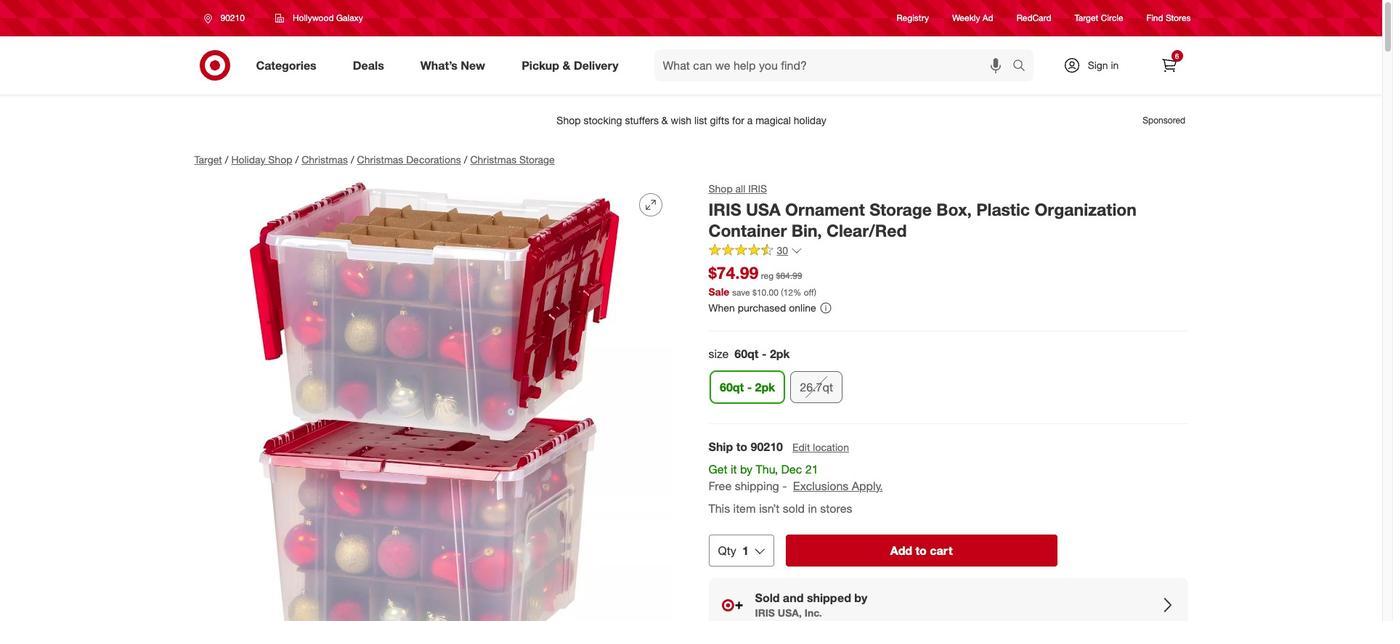 Task type: describe. For each thing, give the bounding box(es) containing it.
size
[[709, 347, 729, 361]]

pickup & delivery link
[[509, 49, 637, 81]]

stores
[[820, 501, 853, 516]]

ornament
[[785, 199, 865, 219]]

10.00
[[757, 287, 779, 298]]

qty 1
[[718, 543, 749, 558]]

26.7qt
[[800, 380, 833, 394]]

weekly
[[952, 13, 980, 24]]

inc.
[[805, 607, 822, 619]]

christmas link
[[302, 153, 348, 166]]

free
[[709, 479, 732, 493]]

circle
[[1101, 13, 1124, 24]]

add
[[891, 543, 913, 558]]

exclusions apply. link
[[793, 479, 883, 493]]

sold
[[755, 590, 780, 605]]

21
[[806, 462, 819, 477]]

3 christmas from the left
[[470, 153, 517, 166]]

edit
[[793, 441, 810, 453]]

when purchased online
[[709, 302, 816, 314]]

holiday
[[231, 153, 265, 166]]

thu,
[[756, 462, 778, 477]]

qty
[[718, 543, 737, 558]]

all
[[736, 182, 746, 195]]

weekly ad link
[[952, 12, 994, 24]]

target / holiday shop / christmas / christmas decorations / christmas storage
[[194, 153, 555, 166]]

categories link
[[244, 49, 335, 81]]

search button
[[1006, 49, 1041, 84]]

- inside get it by thu, dec 21 free shipping - exclusions apply.
[[783, 479, 787, 493]]

plastic
[[977, 199, 1030, 219]]

0 vertical spatial -
[[762, 347, 767, 361]]

$
[[753, 287, 757, 298]]

0 vertical spatial iris
[[748, 182, 767, 195]]

this
[[709, 501, 730, 516]]

sold
[[783, 501, 805, 516]]

iris usa ornament storage box, plastic organization container bin, clear/red, 1 of 9 image
[[194, 182, 674, 621]]

by inside sold and shipped by iris usa, inc.
[[855, 590, 868, 605]]

reg
[[761, 271, 774, 282]]

container
[[709, 220, 787, 240]]

pickup
[[522, 58, 559, 72]]

deals link
[[341, 49, 402, 81]]

shop inside shop all iris iris usa ornament storage box, plastic organization container bin, clear/red
[[709, 182, 733, 195]]

when
[[709, 302, 735, 314]]

save
[[732, 287, 750, 298]]

weekly ad
[[952, 13, 994, 24]]

sign in
[[1088, 59, 1119, 71]]

categories
[[256, 58, 317, 72]]

30
[[777, 244, 788, 257]]

4 / from the left
[[464, 153, 467, 166]]

to for 90210
[[737, 440, 748, 454]]

isn't
[[759, 501, 780, 516]]

hollywood
[[293, 12, 334, 23]]

item
[[733, 501, 756, 516]]

get
[[709, 462, 728, 477]]

sign
[[1088, 59, 1108, 71]]

&
[[563, 58, 571, 72]]

edit location button
[[792, 440, 850, 456]]

$74.99
[[709, 263, 759, 283]]

1 vertical spatial 60qt
[[720, 380, 744, 394]]

60qt - 2pk link
[[710, 371, 784, 403]]

26.7qt link
[[790, 371, 842, 403]]

0 horizontal spatial shop
[[268, 153, 292, 166]]

holiday shop link
[[231, 153, 292, 166]]

stores
[[1166, 13, 1191, 24]]

%
[[793, 287, 802, 298]]

delivery
[[574, 58, 619, 72]]

cart
[[930, 543, 953, 558]]

advertisement region
[[183, 103, 1200, 138]]

target link
[[194, 153, 222, 166]]

What can we help you find? suggestions appear below search field
[[654, 49, 1016, 81]]

find stores
[[1147, 13, 1191, 24]]

0 horizontal spatial storage
[[520, 153, 555, 166]]

(
[[781, 287, 784, 298]]

it
[[731, 462, 737, 477]]

purchased
[[738, 302, 786, 314]]

add to cart button
[[786, 534, 1057, 566]]

target circle
[[1075, 13, 1124, 24]]

shipping
[[735, 479, 779, 493]]

$84.99
[[776, 271, 802, 282]]

by inside get it by thu, dec 21 free shipping - exclusions apply.
[[740, 462, 753, 477]]



Task type: locate. For each thing, give the bounding box(es) containing it.
organization
[[1035, 199, 1137, 219]]

6
[[1175, 52, 1179, 60]]

0 horizontal spatial by
[[740, 462, 753, 477]]

60qt
[[735, 347, 759, 361], [720, 380, 744, 394]]

/ right decorations at the top left
[[464, 153, 467, 166]]

ship
[[709, 440, 733, 454]]

registry link
[[897, 12, 929, 24]]

- down size 60qt - 2pk
[[747, 380, 752, 394]]

1 horizontal spatial by
[[855, 590, 868, 605]]

christmas
[[302, 153, 348, 166], [357, 153, 403, 166], [470, 153, 517, 166]]

shop left all
[[709, 182, 733, 195]]

find stores link
[[1147, 12, 1191, 24]]

1 vertical spatial iris
[[709, 199, 742, 219]]

hollywood galaxy
[[293, 12, 363, 23]]

off
[[804, 287, 814, 298]]

christmas storage link
[[470, 153, 555, 166]]

christmas left decorations at the top left
[[357, 153, 403, 166]]

redcard link
[[1017, 12, 1052, 24]]

hollywood galaxy button
[[266, 5, 373, 31]]

in right sign
[[1111, 59, 1119, 71]]

1 horizontal spatial target
[[1075, 13, 1099, 24]]

in right 'sold' on the right bottom of page
[[808, 501, 817, 516]]

)
[[814, 287, 817, 298]]

2 / from the left
[[295, 153, 299, 166]]

target for target circle
[[1075, 13, 1099, 24]]

redcard
[[1017, 13, 1052, 24]]

6 link
[[1153, 49, 1185, 81]]

what's new link
[[408, 49, 504, 81]]

pickup & delivery
[[522, 58, 619, 72]]

1 / from the left
[[225, 153, 228, 166]]

1 vertical spatial to
[[916, 543, 927, 558]]

iris
[[748, 182, 767, 195], [709, 199, 742, 219], [755, 607, 775, 619]]

to inside button
[[916, 543, 927, 558]]

1 vertical spatial target
[[194, 153, 222, 166]]

2 vertical spatial iris
[[755, 607, 775, 619]]

christmas decorations link
[[357, 153, 461, 166]]

storage inside shop all iris iris usa ornament storage box, plastic organization container bin, clear/red
[[870, 199, 932, 219]]

0 vertical spatial storage
[[520, 153, 555, 166]]

iris down sold
[[755, 607, 775, 619]]

this item isn't sold in stores
[[709, 501, 853, 516]]

target circle link
[[1075, 12, 1124, 24]]

60qt down size
[[720, 380, 744, 394]]

2 horizontal spatial -
[[783, 479, 787, 493]]

new
[[461, 58, 485, 72]]

0 vertical spatial shop
[[268, 153, 292, 166]]

clear/red
[[827, 220, 907, 240]]

exclusions
[[793, 479, 849, 493]]

ship to 90210
[[709, 440, 783, 454]]

0 vertical spatial by
[[740, 462, 753, 477]]

/ right target link
[[225, 153, 228, 166]]

target left holiday
[[194, 153, 222, 166]]

1 horizontal spatial christmas
[[357, 153, 403, 166]]

box,
[[937, 199, 972, 219]]

by right it
[[740, 462, 753, 477]]

0 horizontal spatial in
[[808, 501, 817, 516]]

1 christmas from the left
[[302, 153, 348, 166]]

registry
[[897, 13, 929, 24]]

1 vertical spatial in
[[808, 501, 817, 516]]

to for cart
[[916, 543, 927, 558]]

dec
[[781, 462, 802, 477]]

0 vertical spatial 90210
[[221, 12, 245, 23]]

0 horizontal spatial 90210
[[221, 12, 245, 23]]

target left "circle"
[[1075, 13, 1099, 24]]

galaxy
[[336, 12, 363, 23]]

what's new
[[420, 58, 485, 72]]

1 vertical spatial 2pk
[[755, 380, 775, 394]]

iris right all
[[748, 182, 767, 195]]

sold and shipped by iris usa, inc.
[[755, 590, 868, 619]]

add to cart
[[891, 543, 953, 558]]

1 vertical spatial storage
[[870, 199, 932, 219]]

edit location
[[793, 441, 849, 453]]

by right shipped on the right of page
[[855, 590, 868, 605]]

by
[[740, 462, 753, 477], [855, 590, 868, 605]]

0 horizontal spatial to
[[737, 440, 748, 454]]

60qt - 2pk
[[720, 380, 775, 394]]

90210 inside dropdown button
[[221, 12, 245, 23]]

apply.
[[852, 479, 883, 493]]

1
[[742, 543, 749, 558]]

60qt right size
[[735, 347, 759, 361]]

storage
[[520, 153, 555, 166], [870, 199, 932, 219]]

group containing size
[[707, 346, 1188, 409]]

christmas right decorations at the top left
[[470, 153, 517, 166]]

2pk down size 60qt - 2pk
[[755, 380, 775, 394]]

30 link
[[709, 244, 803, 260]]

in inside fulfillment region
[[808, 501, 817, 516]]

sign in link
[[1051, 49, 1142, 81]]

fulfillment region
[[709, 439, 1188, 621]]

find
[[1147, 13, 1164, 24]]

group
[[707, 346, 1188, 409]]

1 horizontal spatial in
[[1111, 59, 1119, 71]]

location
[[813, 441, 849, 453]]

what's
[[420, 58, 458, 72]]

1 vertical spatial 90210
[[751, 440, 783, 454]]

/ left christmas link
[[295, 153, 299, 166]]

usa
[[746, 199, 781, 219]]

0 vertical spatial to
[[737, 440, 748, 454]]

0 vertical spatial 2pk
[[770, 347, 790, 361]]

- down dec
[[783, 479, 787, 493]]

90210
[[221, 12, 245, 23], [751, 440, 783, 454]]

0 vertical spatial 60qt
[[735, 347, 759, 361]]

decorations
[[406, 153, 461, 166]]

1 horizontal spatial to
[[916, 543, 927, 558]]

ad
[[983, 13, 994, 24]]

0 horizontal spatial target
[[194, 153, 222, 166]]

bin,
[[792, 220, 822, 240]]

3 / from the left
[[351, 153, 354, 166]]

1 horizontal spatial -
[[762, 347, 767, 361]]

12
[[784, 287, 793, 298]]

2pk
[[770, 347, 790, 361], [755, 380, 775, 394]]

1 vertical spatial shop
[[709, 182, 733, 195]]

search
[[1006, 59, 1041, 74]]

shipped
[[807, 590, 851, 605]]

to right add
[[916, 543, 927, 558]]

to right the ship
[[737, 440, 748, 454]]

shop right holiday
[[268, 153, 292, 166]]

0 horizontal spatial -
[[747, 380, 752, 394]]

iris down all
[[709, 199, 742, 219]]

/ right christmas link
[[351, 153, 354, 166]]

$74.99 reg $84.99 sale save $ 10.00 ( 12 % off )
[[709, 263, 817, 298]]

1 horizontal spatial storage
[[870, 199, 932, 219]]

online
[[789, 302, 816, 314]]

90210 inside fulfillment region
[[751, 440, 783, 454]]

target for target / holiday shop / christmas / christmas decorations / christmas storage
[[194, 153, 222, 166]]

2 christmas from the left
[[357, 153, 403, 166]]

0 horizontal spatial christmas
[[302, 153, 348, 166]]

target
[[1075, 13, 1099, 24], [194, 153, 222, 166]]

1 horizontal spatial 90210
[[751, 440, 783, 454]]

90210 button
[[194, 5, 260, 31]]

christmas right holiday shop link
[[302, 153, 348, 166]]

- up 60qt - 2pk link
[[762, 347, 767, 361]]

- inside 60qt - 2pk link
[[747, 380, 752, 394]]

deals
[[353, 58, 384, 72]]

iris inside sold and shipped by iris usa, inc.
[[755, 607, 775, 619]]

1 vertical spatial by
[[855, 590, 868, 605]]

get it by thu, dec 21 free shipping - exclusions apply.
[[709, 462, 883, 493]]

0 vertical spatial in
[[1111, 59, 1119, 71]]

shop all iris iris usa ornament storage box, plastic organization container bin, clear/red
[[709, 182, 1137, 240]]

2 vertical spatial -
[[783, 479, 787, 493]]

usa,
[[778, 607, 802, 619]]

to
[[737, 440, 748, 454], [916, 543, 927, 558]]

/
[[225, 153, 228, 166], [295, 153, 299, 166], [351, 153, 354, 166], [464, 153, 467, 166]]

1 horizontal spatial shop
[[709, 182, 733, 195]]

2pk up 60qt - 2pk link
[[770, 347, 790, 361]]

1 vertical spatial -
[[747, 380, 752, 394]]

0 vertical spatial target
[[1075, 13, 1099, 24]]

2 horizontal spatial christmas
[[470, 153, 517, 166]]



Task type: vqa. For each thing, say whether or not it's contained in the screenshot.
the 10/29/23
no



